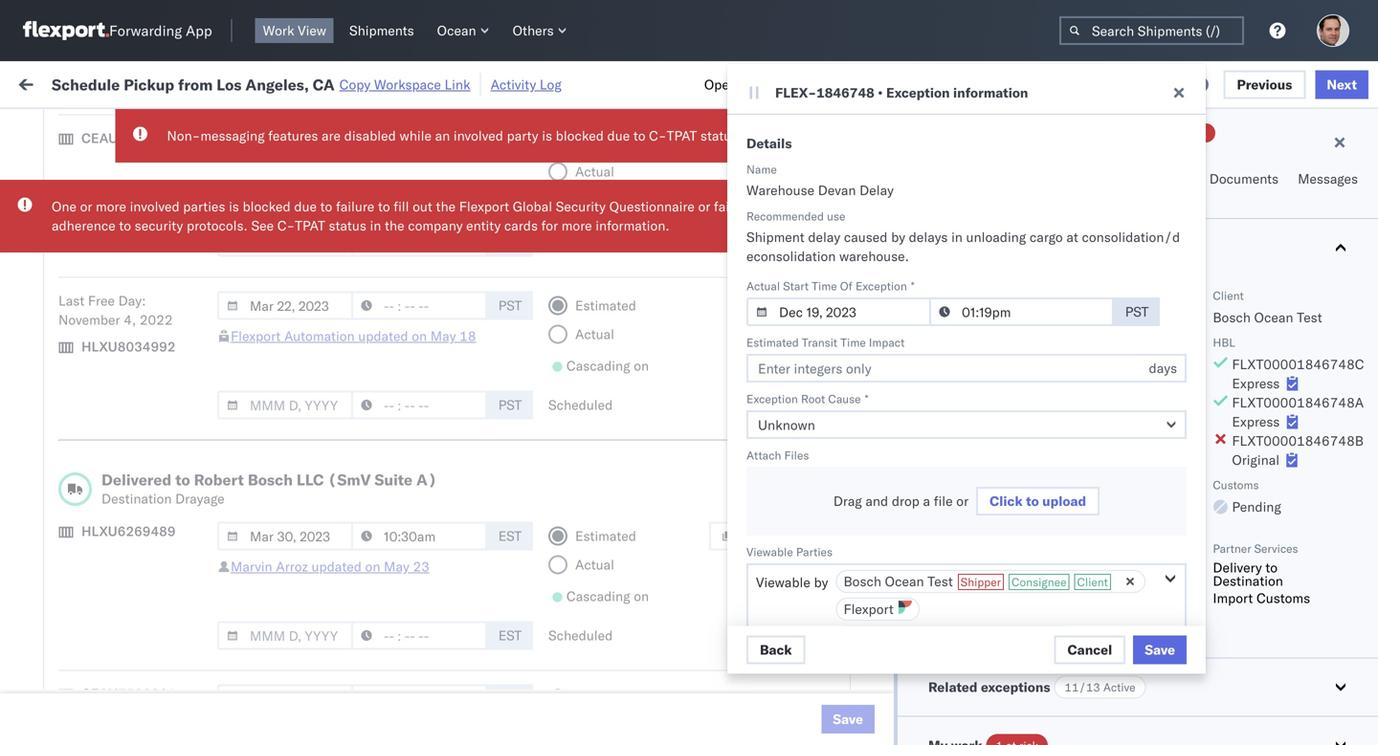 Task type: vqa. For each thing, say whether or not it's contained in the screenshot.
Scheduled
yes



Task type: describe. For each thing, give the bounding box(es) containing it.
party
[[507, 127, 539, 144]]

2 ceau7522281 from the top
[[81, 686, 176, 703]]

attach files
[[747, 448, 809, 463]]

flxt00001846748b
[[1232, 433, 1364, 449]]

1 flex-1889466 from the top
[[1057, 445, 1156, 461]]

11:59 pm pst, dec 13, 2022
[[308, 487, 491, 503]]

from for schedule pickup from rotterdam, netherlands button
[[149, 687, 177, 703]]

bosch ocean test shipper
[[844, 573, 1001, 590]]

parties
[[796, 545, 833, 559]]

robert
[[194, 470, 244, 490]]

3 flex-1846748 from the top
[[1057, 318, 1156, 335]]

schedule delivery appointment button for 11:59 pm pst, dec 13, 2022
[[44, 485, 235, 506]]

9 resize handle column header from the left
[[1344, 148, 1367, 746]]

8:30 pm pst, jan 23, 2023
[[308, 655, 479, 672]]

3 ocean fcl from the top
[[586, 276, 653, 293]]

11:59 up 11:00
[[308, 318, 346, 335]]

confirm delivery link
[[44, 569, 146, 588]]

1 horizontal spatial tpat
[[667, 127, 697, 144]]

name inside button
[[744, 156, 775, 171]]

lhuu7894563, for 6:00 am pst, dec 24, 2022
[[1179, 570, 1278, 587]]

1 uetu5238478 from the top
[[1281, 444, 1375, 461]]

econsolidation
[[747, 248, 836, 265]]

viewable for viewable parties
[[747, 545, 793, 559]]

pickup for schedule pickup from rotterdam, netherlands button
[[104, 687, 145, 703]]

lhuu7894563, uetu5238478 for 4:00 pm pst, dec 23, 2022
[[1179, 528, 1375, 545]]

import work button
[[161, 74, 241, 91]]

2 -- : -- -- text field from the top
[[351, 228, 487, 257]]

updated for arroz
[[312, 558, 362, 575]]

actual for 1st -- : -- -- text field from the bottom of the page
[[575, 326, 615, 343]]

flex-1889466 for 6:00 am pst, dec 24, 2022
[[1057, 571, 1156, 588]]

to down client name button
[[756, 198, 768, 215]]

to inside partner services delivery to destination import customs dangerous goods
[[1266, 559, 1278, 576]]

n
[[1373, 156, 1378, 171]]

1846748 down documents available for broker
[[1098, 402, 1156, 419]]

am for pdt,
[[349, 192, 371, 209]]

time for start
[[812, 279, 837, 293]]

2 upload customs clearance documents button from the top
[[44, 391, 272, 431]]

shipper
[[961, 575, 1001, 590]]

Search Shipments (/) text field
[[1060, 16, 1244, 45]]

pst, for 8:30 pm pst, jan 23, 2023
[[365, 655, 394, 672]]

0 vertical spatial exception
[[886, 84, 950, 101]]

from for 'schedule pickup from los angeles, ca' button for msdu7304509
[[149, 603, 177, 619]]

confirm pickup from los angeles, ca
[[44, 518, 250, 554]]

1 hlxu6269489, from the top
[[1281, 234, 1378, 250]]

cards
[[504, 217, 538, 234]]

partner
[[1213, 542, 1251, 556]]

pst up snooze
[[498, 134, 522, 151]]

wants
[[928, 542, 961, 556]]

flexport automation updated on may 18 button
[[231, 328, 476, 345]]

consolidation/d
[[1082, 229, 1180, 246]]

1846748 up documents available for broker
[[1098, 318, 1156, 335]]

1 lagerfeld from the top
[[1027, 655, 1084, 672]]

1 11:59 pm pdt, nov 4, 2022 from the top
[[308, 234, 484, 251]]

2 upload customs clearance documents link from the top
[[44, 391, 272, 429]]

6 resize handle column header from the left
[[994, 148, 1016, 746]]

1 integration test account - karl lagerfeld from the top
[[835, 655, 1084, 672]]

2 nyku9743990 from the top
[[1281, 697, 1375, 714]]

out
[[413, 198, 433, 215]]

2 schedule pickup from los angeles, ca from the top
[[44, 350, 258, 386]]

consignee for flexport demo consignee
[[803, 613, 867, 630]]

1 vertical spatial mode
[[1071, 289, 1100, 303]]

2 maeu94084 from the top
[[1304, 697, 1378, 714]]

caused
[[844, 229, 888, 246]]

ocean button
[[429, 18, 497, 43]]

delivery for 11:59 pm pst, dec 13, 2022
[[104, 486, 153, 502]]

2 flex-1846748 from the top
[[1057, 276, 1156, 293]]

details
[[747, 135, 792, 152]]

client name button
[[701, 152, 806, 171]]

23
[[413, 558, 430, 575]]

flexport for flexport
[[844, 601, 894, 618]]

cascading on for pst
[[566, 357, 649, 374]]

schedule pickup from los angeles, ca button for ceau7522281, hlxu6269489,
[[44, 265, 272, 305]]

container
[[1179, 149, 1230, 163]]

pst, for 11:59 pm pst, dec 13, 2022
[[373, 487, 402, 503]]

2 vertical spatial exception
[[747, 392, 798, 406]]

12,
[[430, 613, 451, 630]]

ctpat
[[1145, 126, 1174, 140]]

(0)
[[331, 74, 356, 91]]

los for 'schedule pickup from los angeles, ca' button for ceau7522281, hlxu6269489,
[[180, 266, 202, 282]]

estimated transit time impact
[[747, 335, 905, 350]]

from up 'work,'
[[178, 75, 213, 94]]

9 ocean fcl from the top
[[586, 613, 653, 630]]

1 1889466 from the top
[[1098, 445, 1156, 461]]

5 ocean fcl from the top
[[586, 360, 653, 377]]

1846748 right cargo
[[1098, 234, 1156, 251]]

entity
[[466, 217, 501, 234]]

related
[[928, 679, 978, 696]]

24,
[[427, 571, 448, 588]]

1889466 for 11:59 pm pst, dec 13, 2022
[[1098, 487, 1156, 503]]

ca for 'schedule pickup from los angeles, ca' button for lhuu7894563, uetu5238478
[[44, 453, 62, 470]]

•
[[878, 84, 883, 101]]

2 lagerfeld from the top
[[1027, 697, 1084, 714]]

delivery for 6:00 am pst, dec 24, 2022
[[96, 570, 146, 587]]

11:59 up automation in the top left of the page
[[308, 276, 346, 293]]

1889466 for 4:00 pm pst, dec 23, 2022
[[1098, 529, 1156, 546]]

available
[[1133, 335, 1179, 350]]

2 schedule pickup from los angeles, ca button from the top
[[44, 349, 272, 389]]

lhuu7894563, uetu5238478 for 11:59 pm pst, dec 13, 2022
[[1179, 486, 1375, 503]]

rotterdam,
[[180, 687, 248, 703]]

1 upload customs clearance documents button from the top
[[44, 180, 272, 221]]

2 schedule pickup from los angeles, ca link from the top
[[44, 349, 272, 387]]

2 2130387 from the top
[[1098, 697, 1156, 714]]

1 horizontal spatial more
[[562, 217, 592, 234]]

confirm delivery
[[44, 570, 146, 587]]

viewable by
[[756, 574, 828, 591]]

-- : -- -- text field up 18 on the top left of the page
[[351, 291, 487, 320]]

163 on track
[[461, 74, 539, 91]]

1 ocean fcl from the top
[[586, 192, 653, 209]]

1 resize handle column header from the left
[[274, 148, 297, 746]]

pdt, down fill
[[373, 234, 403, 251]]

1 karl from the top
[[999, 655, 1023, 672]]

dec for 13,
[[406, 487, 431, 503]]

0 horizontal spatial or
[[80, 198, 92, 215]]

vandelay west
[[835, 192, 924, 209]]

26,
[[435, 192, 456, 209]]

1 est from the top
[[498, 528, 522, 545]]

1846748 down consolidation/d
[[1098, 276, 1156, 293]]

nov down out
[[407, 234, 432, 251]]

to up "status" on the top left
[[320, 198, 332, 215]]

vandelay for vandelay
[[710, 192, 765, 209]]

1 2130387 from the top
[[1098, 655, 1156, 672]]

file
[[934, 493, 953, 510]]

last free day: november 4, 2022
[[58, 292, 173, 328]]

12:00 am pdt, sep 26, 2022
[[308, 192, 493, 209]]

dec for 23,
[[397, 529, 422, 546]]

2 integration from the top
[[835, 697, 901, 714]]

and
[[866, 493, 888, 510]]

1 horizontal spatial due
[[607, 127, 630, 144]]

from for 3rd 'schedule pickup from los angeles, ca' button from the bottom of the page
[[149, 350, 177, 367]]

savant
[[809, 76, 852, 93]]

11:59 up 4:00
[[308, 487, 346, 503]]

track
[[508, 74, 539, 91]]

ceau7522281, for schedule pickup from los angeles, ca
[[1179, 276, 1277, 292]]

in
[[285, 119, 296, 133]]

11:59 down the 12:00
[[308, 234, 346, 251]]

recommended
[[747, 209, 824, 223]]

0 vertical spatial is
[[542, 127, 552, 144]]

pickup up 'ready' on the top of page
[[124, 75, 174, 94]]

services
[[1254, 542, 1298, 556]]

may for 18
[[431, 328, 456, 345]]

2 account from the top
[[933, 697, 983, 714]]

1 mmm d, yyyy text field from the top
[[217, 291, 353, 320]]

automation
[[284, 328, 355, 345]]

cancel
[[1068, 642, 1112, 658]]

-- : -- -- text field down highlights
[[929, 298, 1114, 326]]

2 vertical spatial client
[[1077, 575, 1108, 590]]

4:00
[[308, 529, 337, 546]]

1 horizontal spatial the
[[436, 198, 456, 215]]

1 schedule delivery appointment button from the top
[[44, 232, 235, 253]]

Search Work text field
[[735, 68, 944, 97]]

pdt, left sep
[[374, 192, 405, 209]]

3 -- : -- -- text field from the top
[[351, 391, 487, 420]]

mmm d, yyyy text field for estimated
[[217, 685, 353, 714]]

bosch inside delivered to robert bosch llc (smv suite a) destination drayage
[[248, 470, 293, 490]]

may for 23
[[384, 558, 409, 575]]

message (0)
[[278, 74, 356, 91]]

flexport for flexport demo consignee
[[710, 613, 760, 630]]

to left fill
[[378, 198, 390, 215]]

1 horizontal spatial or
[[698, 198, 710, 215]]

destination inside delivered to robert bosch llc (smv suite a) destination drayage
[[101, 491, 172, 507]]

for inside documents available for broker
[[1182, 335, 1197, 350]]

confirm for confirm delivery
[[44, 570, 93, 587]]

4, left 18 on the top left of the page
[[435, 318, 447, 335]]

warehouse
[[747, 182, 815, 199]]

4, down "company"
[[435, 276, 447, 293]]

viewable for viewable by
[[756, 574, 811, 591]]

Unknown text field
[[747, 411, 1187, 439]]

12:00
[[308, 192, 346, 209]]

flex-1893174
[[1057, 613, 1156, 630]]

involved inside 'one or more involved parties is blocked due to failure to fill out the flexport global security questionnaire or failure to demonstrate adherence to security protocols. see c-tpat status in the company entity cards for more information.'
[[130, 198, 180, 215]]

1 scheduled from the top
[[548, 234, 613, 251]]

next button
[[1315, 70, 1369, 99]]

0 vertical spatial at
[[401, 74, 413, 91]]

schedule pickup from los angeles, ca link for lhuu7894563, uetu5238478
[[44, 433, 272, 471]]

los up status : ready for work, blocked, in progress
[[217, 75, 242, 94]]

customs down original
[[1213, 478, 1259, 492]]

1 cascading on from the top
[[566, 195, 649, 212]]

jan for 23,
[[397, 655, 419, 672]]

4 ceau7522281, hlxu6269489, from the top
[[1179, 360, 1378, 377]]

schedule pickup from los angeles, ca button for msdu7304509
[[44, 602, 272, 642]]

los for 3rd 'schedule pickup from los angeles, ca' button from the bottom of the page
[[180, 350, 202, 367]]

to up mode 'button'
[[633, 127, 646, 144]]

import inside partner services delivery to destination import customs dangerous goods
[[1213, 590, 1253, 607]]

23, for dec
[[426, 529, 447, 546]]

questionnaire
[[609, 198, 695, 215]]

1 integration from the top
[[835, 655, 901, 672]]

11:59 right •
[[935, 76, 972, 93]]

1 nyku9743990 from the top
[[1281, 655, 1375, 671]]

delivery for 11:59 pm pdt, nov 4, 2022
[[104, 317, 153, 334]]

flexport for flexport automation updated on may 18
[[231, 328, 281, 345]]

schedule delivery appointment link for 11:59 pm pst, dec 13, 2022
[[44, 485, 235, 504]]

ceau7522281, hlxu6269489, for schedule pickup from los angeles, ca
[[1179, 276, 1378, 292]]

highlights
[[993, 239, 1057, 256]]

1846748 left •
[[817, 84, 875, 101]]

delivery up day:
[[104, 233, 153, 250]]

hlxu6269489
[[81, 523, 176, 540]]

-- : -- -- text field down 8:30 pm pst, jan 23, 2023
[[351, 685, 487, 714]]

msdu7304509
[[1179, 613, 1277, 629]]

4 resize handle column header from the left
[[678, 148, 701, 746]]

mbl/mawb n
[[1304, 156, 1378, 171]]

2 vertical spatial express
[[948, 515, 995, 532]]

import work
[[161, 74, 241, 91]]

work view
[[263, 22, 326, 39]]

2 upload from the top
[[44, 392, 88, 409]]

1 vertical spatial no
[[929, 303, 947, 320]]

in inside 'one or more involved parties is blocked due to failure to fill out the flexport global security questionnaire or failure to demonstrate adherence to security protocols. see c-tpat status in the company entity cards for more information.'
[[370, 217, 381, 234]]

delivery inside partner services delivery to destination import customs dangerous goods
[[1213, 559, 1262, 576]]

1 horizontal spatial work
[[263, 22, 294, 39]]

2 integration test account - karl lagerfeld from the top
[[835, 697, 1084, 714]]

schedule pickup from los angeles, ca link for msdu7304509
[[44, 602, 272, 640]]

previous
[[1237, 76, 1292, 93]]

0 horizontal spatial transit
[[802, 335, 838, 350]]

consignee for bookings test consignee
[[923, 613, 987, 630]]

13,
[[434, 487, 455, 503]]

0 vertical spatial blocked
[[556, 127, 604, 144]]

10 ocean fcl from the top
[[586, 655, 653, 672]]

disabled
[[344, 127, 396, 144]]

4 hlxu6269489, from the top
[[1281, 360, 1378, 377]]

schedule delivery appointment link for 11:59 pm pdt, nov 4, 2022
[[44, 316, 235, 335]]

2 karl from the top
[[999, 697, 1023, 714]]

1 vertical spatial exception
[[856, 279, 907, 293]]

0 vertical spatial save button
[[1133, 636, 1187, 664]]

goods
[[988, 614, 1021, 628]]

0 vertical spatial no
[[449, 119, 464, 133]]

pst up available
[[1125, 303, 1149, 320]]

updated for automation
[[358, 328, 408, 345]]

cascading on for est
[[566, 588, 649, 605]]

2023 for 11:59 pm pst, jan 12, 2023
[[454, 613, 488, 630]]

app
[[186, 22, 212, 40]]

delay
[[808, 229, 841, 246]]

day:
[[118, 292, 146, 309]]

0 horizontal spatial by
[[814, 574, 828, 591]]

to left "security"
[[119, 217, 131, 234]]

nov right •
[[891, 76, 916, 93]]

for inside 'one or more involved parties is blocked due to failure to fill out the flexport global security questionnaire or failure to demonstrate adherence to security protocols. see c-tpat status in the company entity cards for more information.'
[[541, 217, 558, 234]]

1 account from the top
[[933, 655, 983, 672]]

-- : -- -- text field up 23
[[351, 522, 487, 551]]

est for estimated
[[498, 691, 522, 707]]

1 vertical spatial *
[[865, 392, 869, 406]]

pdt, right automation in the top left of the page
[[373, 318, 403, 335]]

customs down workitem button
[[91, 181, 145, 198]]

schedule pickup from los angeles, ca for lhuu7894563, uetu5238478
[[44, 434, 258, 470]]

security
[[556, 198, 606, 215]]

1 vertical spatial save button
[[822, 705, 875, 734]]

mode inside 'button'
[[586, 156, 615, 171]]

messages
[[1298, 170, 1358, 187]]

previous button
[[1224, 70, 1306, 99]]

blocked inside 'one or more involved parties is blocked due to failure to fill out the flexport global security questionnaire or failure to demonstrate adherence to security protocols. see c-tpat status in the company entity cards for more information.'
[[243, 198, 291, 215]]

view
[[298, 22, 326, 39]]

1 ceau7522281, hlxu6269489, from the top
[[1179, 234, 1378, 250]]

1 failure from the left
[[336, 198, 375, 215]]

7 ocean fcl from the top
[[586, 529, 653, 546]]

7 resize handle column header from the left
[[1147, 148, 1170, 746]]

flexport inside wants flexport in-bond transit no
[[964, 542, 1007, 556]]

1 horizontal spatial c-
[[649, 127, 667, 144]]

1 cascading from the top
[[566, 195, 630, 212]]

pst down global
[[498, 234, 522, 251]]

pdt, up flexport automation updated on may 18
[[373, 276, 403, 293]]

customs down hlxu8034992
[[91, 392, 145, 409]]

forwarding app link
[[23, 21, 212, 40]]

2 flex-2130387 from the top
[[1057, 697, 1156, 714]]

1 vertical spatial work
[[208, 74, 241, 91]]

attach
[[747, 448, 781, 463]]

nov for schedule delivery appointment
[[407, 318, 432, 335]]

ca for 3rd 'schedule pickup from los angeles, ca' button from the bottom of the page
[[44, 369, 62, 386]]

1 vertical spatial the
[[385, 217, 404, 234]]

scheduled for est
[[548, 627, 613, 644]]

4, down '26,'
[[435, 234, 447, 251]]

4 ceau7522281, from the top
[[1179, 360, 1277, 377]]

0 vertical spatial more
[[96, 198, 126, 215]]

dangerous
[[928, 614, 985, 628]]

cascading for pst
[[566, 357, 630, 374]]

batch
[[1272, 74, 1309, 91]]

1 schedule delivery appointment link from the top
[[44, 232, 235, 251]]

4 ocean fcl from the top
[[586, 318, 653, 335]]

23, for jan
[[422, 655, 443, 672]]

time for transit
[[841, 335, 866, 350]]

progress
[[299, 119, 346, 133]]

upload customs clearance documents for 2nd upload customs clearance documents link from the bottom of the page
[[44, 181, 210, 217]]

operator:
[[704, 76, 762, 93]]

client bosch ocean test
[[1213, 289, 1322, 326]]

est for scheduled
[[498, 627, 522, 644]]

1846748 down available
[[1098, 360, 1156, 377]]

Enter integers only number field
[[747, 354, 1187, 383]]

1 schedule delivery appointment from the top
[[44, 233, 235, 250]]

documents available for broker
[[1071, 335, 1197, 365]]

hlxu6269489, for upload customs clearance documents
[[1281, 402, 1378, 419]]

ceau7522281, for schedule delivery appointment
[[1179, 318, 1277, 335]]

netherlands
[[44, 706, 119, 723]]

devan
[[818, 182, 856, 199]]



Task type: locate. For each thing, give the bounding box(es) containing it.
0 vertical spatial time
[[812, 279, 837, 293]]

ceau7522281, hlxu6269489, up flxt00001846748a in the right of the page
[[1179, 360, 1378, 377]]

the down fill
[[385, 217, 404, 234]]

1 horizontal spatial vandelay
[[835, 192, 890, 209]]

schedule delivery appointment button for 8:30 pm pst, jan 23, 2023
[[44, 653, 235, 674]]

schedule pickup from los angeles, ca button for lhuu7894563, uetu5238478
[[44, 433, 272, 473]]

documents inside button
[[1210, 170, 1279, 187]]

0 vertical spatial involved
[[454, 127, 503, 144]]

3 schedule delivery appointment from the top
[[44, 486, 235, 502]]

1 vertical spatial upload customs clearance documents
[[44, 392, 210, 428]]

pst down cards
[[498, 297, 522, 314]]

vandelay for vandelay west
[[835, 192, 890, 209]]

1 vertical spatial cascading
[[566, 357, 630, 374]]

no inside wants flexport in-bond transit no
[[928, 578, 946, 594]]

status : ready for work, blocked, in progress
[[103, 119, 346, 133]]

2 mmm d, yyyy text field from the top
[[217, 622, 353, 650]]

pickup inside 'schedule pickup from rotterdam, netherlands'
[[104, 687, 145, 703]]

2 vertical spatial for
[[1182, 335, 1197, 350]]

jan
[[406, 613, 427, 630], [397, 655, 419, 672]]

schedule delivery appointment for 11:59 pm pdt, nov 4, 2022
[[44, 317, 235, 334]]

los inside confirm pickup from los angeles, ca
[[173, 518, 194, 535]]

0 vertical spatial -- : -- -- text field
[[351, 129, 487, 157]]

exception right •
[[886, 84, 950, 101]]

11:59 pm pdt, nov 4, 2022 up 11:00 pm pst, nov 8, 2022
[[308, 318, 484, 335]]

1 schedule pickup from los angeles, ca from the top
[[44, 266, 258, 301]]

more down security
[[562, 217, 592, 234]]

0 vertical spatial cascading on
[[566, 195, 649, 212]]

angeles, inside confirm pickup from los angeles, ca
[[198, 518, 250, 535]]

1 gvcu5265864, from the top
[[1179, 655, 1278, 671]]

4 lhuu7894563, uetu5238478 from the top
[[1179, 570, 1375, 587]]

0 horizontal spatial in
[[370, 217, 381, 234]]

: right while
[[440, 119, 444, 133]]

4 appointment from the top
[[157, 654, 235, 671]]

scheduled
[[548, 234, 613, 251], [548, 397, 613, 413], [548, 627, 613, 644]]

flex-1889466 for 4:00 pm pst, dec 23, 2022
[[1057, 529, 1156, 546]]

4, right •
[[919, 76, 932, 93]]

2 uetu5238478 from the top
[[1281, 486, 1375, 503]]

2 ceau7522281, from the top
[[1179, 276, 1277, 292]]

test inside client bosch ocean test
[[1297, 309, 1322, 326]]

customs inside partner services delivery to destination import customs dangerous goods
[[1257, 590, 1310, 607]]

lhuu7894563, uetu5238478
[[1179, 444, 1375, 461], [1179, 486, 1375, 503], [1179, 528, 1375, 545], [1179, 570, 1375, 587]]

0 horizontal spatial save button
[[822, 705, 875, 734]]

3 resize handle column header from the left
[[553, 148, 576, 746]]

schedule delivery appointment up hlxu6269489
[[44, 486, 235, 502]]

1 vertical spatial viewable
[[756, 574, 811, 591]]

in inside "recommended use shipment delay caused by delays in unloading cargo at consolidation/d econsolidation warehouse."
[[951, 229, 963, 246]]

destination down partner at the bottom of the page
[[1213, 573, 1283, 590]]

1 vertical spatial account
[[933, 697, 983, 714]]

11:59 pm pst, jan 12, 2023
[[308, 613, 488, 630]]

shipment down recommended
[[747, 229, 805, 246]]

hlxu6269489, for schedule delivery appointment
[[1281, 318, 1378, 335]]

upload customs clearance documents link down workitem button
[[44, 180, 272, 219]]

11:59 pm pdt, nov 4, 2022
[[308, 234, 484, 251], [308, 276, 484, 293], [308, 318, 484, 335]]

express up flxt00001846748a in the right of the page
[[1232, 375, 1280, 392]]

pst, for 11:00 pm pst, nov 8, 2022
[[373, 402, 402, 419]]

container numbers
[[1179, 149, 1230, 179]]

pending for customs
[[1232, 499, 1282, 515]]

schedule pickup from los angeles, ca link up drayage
[[44, 433, 272, 471]]

1 vertical spatial dec
[[397, 529, 422, 546]]

4, down day:
[[124, 312, 136, 328]]

nov left 18 on the top left of the page
[[407, 318, 432, 335]]

november
[[58, 312, 120, 328]]

others
[[513, 22, 554, 39]]

1 maeu94084 from the top
[[1304, 655, 1378, 672]]

ceau7522281, hlxu6269489, for upload customs clearance documents
[[1179, 402, 1378, 419]]

c- inside 'one or more involved parties is blocked due to failure to fill out the flexport global security questionnaire or failure to demonstrate adherence to security protocols. see c-tpat status in the company entity cards for more information.'
[[277, 217, 295, 234]]

schedule pickup from rotterdam, netherlands link
[[44, 686, 272, 724]]

nov
[[891, 76, 916, 93], [407, 234, 432, 251], [407, 276, 432, 293], [407, 318, 432, 335], [406, 402, 431, 419]]

1 confirm from the top
[[44, 518, 93, 535]]

from for 'schedule pickup from los angeles, ca' button for ceau7522281, hlxu6269489,
[[149, 266, 177, 282]]

2 schedule delivery appointment from the top
[[44, 317, 235, 334]]

3 scheduled from the top
[[548, 627, 613, 644]]

3 uetu5238478 from the top
[[1281, 528, 1375, 545]]

2 - from the top
[[987, 697, 995, 714]]

express for flxt00001846748c
[[1232, 375, 1280, 392]]

1 lhuu7894563, uetu5238478 from the top
[[1179, 444, 1375, 461]]

11:59 pm pdt, nov 4, 2022 for schedule pickup from los angeles, ca
[[308, 276, 484, 293]]

documents inside documents available for broker
[[1071, 335, 1130, 350]]

from inside 'schedule pickup from rotterdam, netherlands'
[[149, 687, 177, 703]]

1 lhuu7894563, from the top
[[1179, 444, 1278, 461]]

due
[[863, 76, 887, 93]]

0 vertical spatial upload customs clearance documents button
[[44, 180, 272, 221]]

appointment up confirm pickup from los angeles, ca link
[[157, 486, 235, 502]]

8 resize handle column header from the left
[[1271, 148, 1294, 746]]

2 schedule delivery appointment button from the top
[[44, 316, 235, 337]]

from inside confirm pickup from los angeles, ca
[[141, 518, 169, 535]]

2 horizontal spatial client
[[1213, 289, 1244, 303]]

2 vertical spatial cascading on
[[566, 588, 649, 605]]

ca for 'schedule pickup from los angeles, ca' button for msdu7304509
[[44, 622, 62, 638]]

0 vertical spatial gvcu5265864, nyku9743990
[[1179, 655, 1375, 671]]

0 vertical spatial am
[[349, 192, 371, 209]]

updated down 4:00
[[312, 558, 362, 575]]

ceau7522281, hlxu6269489, up flxt00001846748b
[[1179, 402, 1378, 419]]

confirm for confirm pickup from los angeles, ca
[[44, 518, 93, 535]]

2023 for 8:30 pm pst, jan 23, 2023
[[446, 655, 479, 672]]

2 failure from the left
[[714, 198, 753, 215]]

2 flex-1889466 from the top
[[1057, 487, 1156, 503]]

0 horizontal spatial mode
[[586, 156, 615, 171]]

1 : from the left
[[137, 119, 141, 133]]

23, up 23
[[426, 529, 447, 546]]

1 - from the top
[[987, 655, 995, 672]]

0 vertical spatial client
[[710, 156, 741, 171]]

exceptions
[[981, 679, 1050, 696]]

involved up "security"
[[130, 198, 180, 215]]

vandelay down client name
[[710, 192, 765, 209]]

6:00
[[308, 571, 337, 588]]

drag and drop a file or
[[834, 493, 969, 510]]

ca for confirm pickup from los angeles, ca button
[[44, 537, 62, 554]]

ocean inside button
[[437, 22, 476, 39]]

jan down 11:59 pm pst, jan 12, 2023
[[397, 655, 419, 672]]

schedule pickup from los angeles, ca up delivered on the bottom left
[[44, 434, 258, 470]]

schedule pickup from los angeles, ca link down last free day: november 4, 2022
[[44, 349, 272, 387]]

mmm d, yyyy text field for scheduled
[[217, 622, 353, 650]]

1 -- : -- -- text field from the top
[[351, 129, 487, 157]]

pst, for 4:00 pm pst, dec 23, 2022
[[365, 529, 394, 546]]

0 horizontal spatial the
[[385, 217, 404, 234]]

root
[[801, 392, 825, 406]]

actual for 2nd -- : -- -- text field from the bottom of the page
[[575, 163, 615, 180]]

1 appointment from the top
[[157, 233, 235, 250]]

1 vertical spatial 11:59 pm pdt, nov 4, 2022
[[308, 276, 484, 293]]

ceau7522281, hlxu6269489, for schedule delivery appointment
[[1179, 318, 1378, 335]]

3 11:59 pm pdt, nov 4, 2022 from the top
[[308, 318, 484, 335]]

3 ceau7522281, from the top
[[1179, 318, 1277, 335]]

exception
[[886, 84, 950, 101], [856, 279, 907, 293], [747, 392, 798, 406]]

shipment
[[747, 229, 805, 246], [928, 239, 990, 256]]

flexport automation updated on may 18
[[231, 328, 476, 345]]

1 horizontal spatial by
[[891, 229, 906, 246]]

flex-1846748 button
[[1026, 229, 1160, 256], [1026, 229, 1160, 256], [1026, 271, 1160, 298], [1026, 271, 1160, 298], [1026, 313, 1160, 340], [1026, 313, 1160, 340], [1026, 356, 1160, 382], [1026, 356, 1160, 382], [1026, 398, 1160, 424], [1026, 398, 1160, 424]]

one or more involved parties is blocked due to failure to fill out the flexport global security questionnaire or failure to demonstrate adherence to security protocols. see c-tpat status in the company entity cards for more information.
[[52, 198, 848, 234]]

from for 'schedule pickup from los angeles, ca' button for lhuu7894563, uetu5238478
[[149, 434, 177, 451]]

1 horizontal spatial shipment
[[928, 239, 990, 256]]

4 flex-1846748 from the top
[[1057, 360, 1156, 377]]

schedule pickup from los angeles, ca link for ceau7522281, hlxu6269489,
[[44, 265, 272, 303]]

1 vertical spatial express
[[1232, 413, 1280, 430]]

pst, left 23
[[366, 571, 395, 588]]

2 horizontal spatial for
[[1182, 335, 1197, 350]]

uetu5238478
[[1281, 444, 1375, 461], [1281, 486, 1375, 503], [1281, 528, 1375, 545], [1281, 570, 1375, 587]]

1 vertical spatial destination
[[1213, 573, 1283, 590]]

is inside 'one or more involved parties is blocked due to failure to fill out the flexport global security questionnaire or failure to demonstrate adherence to security protocols. see c-tpat status in the company entity cards for more information.'
[[229, 198, 239, 215]]

1 vertical spatial at
[[1067, 229, 1079, 246]]

save for save 'button' to the top
[[1145, 642, 1175, 658]]

flexport inside button
[[844, 601, 894, 618]]

0 vertical spatial est
[[498, 528, 522, 545]]

5 resize handle column header from the left
[[802, 148, 825, 746]]

blocked
[[556, 127, 604, 144], [243, 198, 291, 215]]

destination inside partner services delivery to destination import customs dangerous goods
[[1213, 573, 1283, 590]]

express for flxt00001846748a
[[1232, 413, 1280, 430]]

2 hlxu6269489, from the top
[[1281, 276, 1378, 292]]

flexport up entity
[[459, 198, 509, 215]]

delivery up 'schedule pickup from rotterdam, netherlands'
[[104, 654, 153, 671]]

schedule pickup from rotterdam, netherlands
[[44, 687, 248, 723]]

ceau7522281,
[[1179, 234, 1277, 250], [1179, 276, 1277, 292], [1179, 318, 1277, 335], [1179, 360, 1277, 377], [1179, 402, 1277, 419]]

2 cascading on from the top
[[566, 357, 649, 374]]

0 vertical spatial may
[[431, 328, 456, 345]]

pst right the "8,"
[[498, 397, 522, 413]]

0 horizontal spatial due
[[294, 198, 317, 215]]

0 horizontal spatial consignee
[[803, 613, 867, 630]]

1 horizontal spatial transit
[[928, 557, 964, 571]]

mode up broker at the top right of the page
[[1071, 289, 1100, 303]]

flex-1846748
[[1057, 234, 1156, 251], [1057, 276, 1156, 293], [1057, 318, 1156, 335], [1057, 360, 1156, 377], [1057, 402, 1156, 419]]

schedule pickup from los angeles, ca for ceau7522281, hlxu6269489,
[[44, 266, 258, 301]]

blocked up see
[[243, 198, 291, 215]]

arroz
[[276, 558, 308, 575]]

pickup up 'netherlands'
[[104, 687, 145, 703]]

0 vertical spatial updated
[[358, 328, 408, 345]]

workspace
[[374, 76, 441, 93]]

4 lhuu7894563, from the top
[[1179, 570, 1278, 587]]

1 horizontal spatial is
[[542, 127, 552, 144]]

shipment inside shipment highlights button
[[928, 239, 990, 256]]

3 schedule delivery appointment link from the top
[[44, 485, 235, 504]]

transit down wants
[[928, 557, 964, 571]]

1 gvcu5265864, nyku9743990 from the top
[[1179, 655, 1375, 671]]

schedule pickup from los angeles, ca button down 'confirm delivery' button
[[44, 602, 272, 642]]

lhuu7894563, for 4:00 pm pst, dec 23, 2022
[[1179, 528, 1278, 545]]

2130387
[[1098, 655, 1156, 672], [1098, 697, 1156, 714]]

8 ocean fcl from the top
[[586, 571, 653, 588]]

clearance for 2nd upload customs clearance documents link from the bottom of the page
[[148, 181, 210, 198]]

1 vertical spatial tpat
[[295, 217, 325, 234]]

link
[[445, 76, 471, 93]]

schedule pickup from los angeles, ca link down "security"
[[44, 265, 272, 303]]

flexport demo consignee
[[710, 613, 867, 630]]

clearance
[[148, 181, 210, 198], [148, 392, 210, 409]]

resize handle column header
[[274, 148, 297, 746], [486, 148, 509, 746], [553, 148, 576, 746], [678, 148, 701, 746], [802, 148, 825, 746], [994, 148, 1016, 746], [1147, 148, 1170, 746], [1271, 148, 1294, 746], [1344, 148, 1367, 746]]

action
[[1313, 74, 1355, 91]]

0 horizontal spatial import
[[161, 74, 204, 91]]

for right available
[[1182, 335, 1197, 350]]

8:30
[[308, 655, 337, 672]]

start
[[783, 279, 809, 293]]

lagerfeld down 11/13
[[1027, 697, 1084, 714]]

name inside name warehouse devan delay
[[747, 162, 777, 177]]

uetu5238478 for 4:00 pm pst, dec 23, 2022
[[1281, 528, 1375, 545]]

0 vertical spatial lagerfeld
[[1027, 655, 1084, 672]]

1 vertical spatial for
[[541, 217, 558, 234]]

no right the 'snoozed'
[[449, 119, 464, 133]]

pickup down delivered on the bottom left
[[96, 518, 138, 535]]

marvin arroz updated on may 23
[[231, 558, 430, 575]]

llc
[[297, 470, 324, 490]]

pending for documents available for broker
[[1090, 371, 1139, 388]]

one
[[52, 198, 77, 215]]

3 appointment from the top
[[157, 486, 235, 502]]

2 vertical spatial est
[[498, 691, 522, 707]]

0 horizontal spatial more
[[96, 198, 126, 215]]

shipment inside "recommended use shipment delay caused by delays in unloading cargo at consolidation/d econsolidation warehouse."
[[747, 229, 805, 246]]

1 vertical spatial gvcu5265864,
[[1179, 697, 1278, 714]]

4 uetu5238478 from the top
[[1281, 570, 1375, 587]]

1 vertical spatial clearance
[[148, 392, 210, 409]]

clearance up "security"
[[148, 181, 210, 198]]

client for name
[[710, 156, 741, 171]]

1 horizontal spatial :
[[440, 119, 444, 133]]

bosch inside client bosch ocean test
[[1213, 309, 1251, 326]]

pst, up 6:00 am pst, dec 24, 2022
[[365, 529, 394, 546]]

1 vertical spatial 2130387
[[1098, 697, 1156, 714]]

ceau7522281, hlxu6269489, down documents button
[[1179, 234, 1378, 250]]

2 ocean fcl from the top
[[586, 234, 653, 251]]

in-
[[1010, 542, 1027, 556]]

1 horizontal spatial blocked
[[556, 127, 604, 144]]

log
[[540, 76, 562, 93]]

west
[[893, 192, 924, 209]]

0 horizontal spatial for
[[182, 119, 198, 133]]

in right "status" on the top left
[[370, 217, 381, 234]]

actual start time of exception *
[[747, 279, 915, 293]]

mode up security
[[586, 156, 615, 171]]

appointment
[[157, 233, 235, 250], [157, 317, 235, 334], [157, 486, 235, 502], [157, 654, 235, 671]]

ca for 'schedule pickup from los angeles, ca' button for ceau7522281, hlxu6269489,
[[44, 285, 62, 301]]

account up related
[[933, 655, 983, 672]]

delivery for 8:30 pm pst, jan 23, 2023
[[104, 654, 153, 671]]

0 vertical spatial save
[[1145, 642, 1175, 658]]

0 horizontal spatial pending
[[1090, 371, 1139, 388]]

estimated
[[575, 134, 636, 151], [575, 297, 636, 314], [747, 335, 799, 350], [575, 528, 636, 545], [575, 691, 636, 707]]

hlxu6269489, for schedule pickup from los angeles, ca
[[1281, 276, 1378, 292]]

schedule delivery appointment up hlxu8034992
[[44, 317, 235, 334]]

cascading for est
[[566, 588, 630, 605]]

or right questionnaire
[[698, 198, 710, 215]]

delivery
[[104, 233, 153, 250], [104, 317, 153, 334], [104, 486, 153, 502], [1213, 559, 1262, 576], [96, 570, 146, 587], [104, 654, 153, 671]]

1 vertical spatial pending
[[1232, 499, 1282, 515]]

exception down warehouse.
[[856, 279, 907, 293]]

3 cascading from the top
[[566, 588, 630, 605]]

to inside button
[[1026, 493, 1039, 510]]

1 horizontal spatial *
[[911, 279, 915, 293]]

import up msdu7304509
[[1213, 590, 1253, 607]]

5 hlxu6269489, from the top
[[1281, 402, 1378, 419]]

to inside delivered to robert bosch llc (smv suite a) destination drayage
[[175, 470, 190, 490]]

0 horizontal spatial involved
[[130, 198, 180, 215]]

-- : -- -- text field
[[351, 291, 487, 320], [929, 298, 1114, 326], [351, 522, 487, 551], [351, 622, 487, 650], [351, 685, 487, 714]]

flexport left in-
[[964, 542, 1007, 556]]

of
[[840, 279, 853, 293]]

2 resize handle column header from the left
[[486, 148, 509, 746]]

schedule inside 'schedule pickup from rotterdam, netherlands'
[[44, 687, 101, 703]]

lagerfeld
[[1027, 655, 1084, 672], [1027, 697, 1084, 714]]

back button
[[747, 636, 806, 664]]

may left 18 on the top left of the page
[[431, 328, 456, 345]]

1 horizontal spatial import
[[1213, 590, 1253, 607]]

use
[[827, 209, 846, 223]]

click to upload button
[[976, 487, 1100, 516]]

documents
[[1210, 170, 1279, 187], [44, 201, 113, 217], [1071, 335, 1130, 350], [44, 411, 113, 428]]

dec left 13,
[[406, 487, 431, 503]]

schedule pickup from los angeles, ca button down last free day: november 4, 2022
[[44, 349, 272, 389]]

2 vandelay from the left
[[835, 192, 890, 209]]

los for 'schedule pickup from los angeles, ca' button for msdu7304509
[[180, 603, 202, 619]]

schedule pickup from rotterdam, netherlands button
[[44, 686, 272, 726]]

los for 'schedule pickup from los angeles, ca' button for lhuu7894563, uetu5238478
[[180, 434, 202, 451]]

0 horizontal spatial tpat
[[295, 217, 325, 234]]

upload customs clearance documents button down workitem button
[[44, 180, 272, 221]]

transit inside wants flexport in-bond transit no
[[928, 557, 964, 571]]

4 schedule pickup from los angeles, ca link from the top
[[44, 602, 272, 640]]

1 vertical spatial may
[[384, 558, 409, 575]]

appointment for 11:59 pm pdt, nov 4, 2022
[[157, 317, 235, 334]]

1 horizontal spatial client
[[1077, 575, 1108, 590]]

due inside 'one or more involved parties is blocked due to failure to fill out the flexport global security questionnaire or failure to demonstrate adherence to security protocols. see c-tpat status in the company entity cards for more information.'
[[294, 198, 317, 215]]

gvcu5265864,
[[1179, 655, 1278, 671], [1179, 697, 1278, 714]]

1 horizontal spatial save button
[[1133, 636, 1187, 664]]

deadline button
[[299, 152, 490, 171]]

am for pst,
[[341, 571, 363, 588]]

confirm inside confirm pickup from los angeles, ca
[[44, 518, 93, 535]]

mmm d, yyyy text field up automation in the top left of the page
[[217, 291, 353, 320]]

transit up the root
[[802, 335, 838, 350]]

actual for -- : -- -- text box above 8:30 pm pst, jan 23, 2023
[[575, 557, 615, 573]]

2 horizontal spatial or
[[956, 493, 969, 510]]

5 ceau7522281, from the top
[[1179, 402, 1277, 419]]

schedule pickup from los angeles, ca for msdu7304509
[[44, 603, 258, 638]]

1 schedule pickup from los angeles, ca link from the top
[[44, 265, 272, 303]]

1 vertical spatial transit
[[928, 557, 964, 571]]

viewable
[[747, 545, 793, 559], [756, 574, 811, 591]]

11/13 active
[[1065, 681, 1136, 695]]

clearance for second upload customs clearance documents link from the top of the page
[[148, 392, 210, 409]]

flexport. image
[[23, 21, 109, 40]]

schedule pickup from los angeles, ca button down "security"
[[44, 265, 272, 305]]

2 cascading from the top
[[566, 357, 630, 374]]

appointment for 11:59 pm pst, dec 13, 2022
[[157, 486, 235, 502]]

1 horizontal spatial pending
[[1232, 499, 1282, 515]]

1 horizontal spatial in
[[951, 229, 963, 246]]

2022 inside last free day: november 4, 2022
[[140, 312, 173, 328]]

click to upload
[[990, 493, 1086, 510]]

3 schedule pickup from los angeles, ca link from the top
[[44, 433, 272, 471]]

flex-2130387 button
[[1026, 650, 1160, 677], [1026, 650, 1160, 677], [1026, 692, 1160, 719], [1026, 692, 1160, 719]]

save for bottommost save 'button'
[[833, 711, 863, 728]]

4, inside last free day: november 4, 2022
[[124, 312, 136, 328]]

2022
[[459, 192, 493, 209], [451, 234, 484, 251], [451, 276, 484, 293], [140, 312, 173, 328], [451, 318, 484, 335], [450, 402, 483, 419], [458, 487, 491, 503], [450, 529, 483, 546], [451, 571, 484, 588]]

am up "status" on the top left
[[349, 192, 371, 209]]

1 upload from the top
[[44, 181, 88, 198]]

schedule delivery appointment button up 'schedule pickup from rotterdam, netherlands'
[[44, 653, 235, 674]]

1 flex-2130387 from the top
[[1057, 655, 1156, 672]]

uetu5238478 for 6:00 am pst, dec 24, 2022
[[1281, 570, 1375, 587]]

2 vertical spatial mmm d, yyyy text field
[[217, 685, 353, 714]]

1 flex-1846748 from the top
[[1057, 234, 1156, 251]]

3 schedule pickup from los angeles, ca from the top
[[44, 434, 258, 470]]

schedule pickup from los angeles, ca down last free day: november 4, 2022
[[44, 350, 258, 386]]

1 vandelay from the left
[[710, 192, 765, 209]]

0 vertical spatial 23,
[[426, 529, 447, 546]]

2 gvcu5265864, nyku9743990 from the top
[[1179, 697, 1375, 714]]

5 flex-1846748 from the top
[[1057, 402, 1156, 419]]

express down test123456 button
[[948, 515, 995, 532]]

11/13
[[1065, 681, 1100, 695]]

ready
[[145, 119, 179, 133]]

MMM D, YYYY text field
[[217, 291, 353, 320], [217, 622, 353, 650], [217, 685, 353, 714]]

information
[[953, 84, 1028, 101]]

consignee
[[1012, 575, 1067, 590], [803, 613, 867, 630], [923, 613, 987, 630]]

consignee down bond at the right bottom
[[1012, 575, 1067, 590]]

pst, for 11:59 pm pst, jan 12, 2023
[[373, 613, 402, 630]]

documents down workitem
[[44, 201, 113, 217]]

dec for 24,
[[398, 571, 424, 588]]

2 vertical spatial dec
[[398, 571, 424, 588]]

pickup for 'schedule pickup from los angeles, ca' button for msdu7304509
[[104, 603, 145, 619]]

files
[[784, 448, 809, 463]]

flexport inside 'one or more involved parties is blocked due to failure to fill out the flexport global security questionnaire or failure to demonstrate adherence to security protocols. see c-tpat status in the company entity cards for more information.'
[[459, 198, 509, 215]]

from for confirm pickup from los angeles, ca button
[[141, 518, 169, 535]]

4:00 pm pst, dec 23, 2022
[[308, 529, 483, 546]]

jan for 12,
[[406, 613, 427, 630]]

to up drayage
[[175, 470, 190, 490]]

los right hlxu8034992
[[180, 350, 202, 367]]

delivered to robert bosch llc (smv suite a) destination drayage
[[101, 470, 437, 507]]

scheduled for pst
[[548, 397, 613, 413]]

3 lhuu7894563, from the top
[[1179, 528, 1278, 545]]

0 vertical spatial gvcu5265864,
[[1179, 655, 1278, 671]]

1 vertical spatial upload customs clearance documents button
[[44, 391, 272, 431]]

mode button
[[576, 152, 681, 171]]

failure down client name
[[714, 198, 753, 215]]

at right cargo
[[1067, 229, 1079, 246]]

3 mmm d, yyyy text field from the top
[[217, 685, 353, 714]]

0 vertical spatial 2130387
[[1098, 655, 1156, 672]]

batch action button
[[1242, 68, 1367, 97]]

pickup for 'schedule pickup from los angeles, ca' button for lhuu7894563, uetu5238478
[[104, 434, 145, 451]]

schedule delivery appointment link
[[44, 232, 235, 251], [44, 316, 235, 335], [44, 485, 235, 504], [44, 653, 235, 672]]

by left delays
[[891, 229, 906, 246]]

los for confirm pickup from los angeles, ca button
[[173, 518, 194, 535]]

0 horizontal spatial c-
[[277, 217, 295, 234]]

1 ceau7522281 from the top
[[81, 130, 176, 146]]

4 schedule pickup from los angeles, ca button from the top
[[44, 602, 272, 642]]

0 horizontal spatial shipment
[[747, 229, 805, 246]]

2 vertical spatial -- : -- -- text field
[[351, 391, 487, 420]]

0 vertical spatial for
[[182, 119, 198, 133]]

upload customs clearance documents down workitem button
[[44, 181, 210, 217]]

2 vertical spatial 11:59 pm pdt, nov 4, 2022
[[308, 318, 484, 335]]

uetu5238478 for 11:59 pm pst, dec 13, 2022
[[1281, 486, 1375, 503]]

marvin arroz updated on may 23 button
[[231, 558, 430, 575]]

by
[[891, 229, 906, 246], [814, 574, 828, 591]]

time left the of
[[812, 279, 837, 293]]

due
[[607, 127, 630, 144], [294, 198, 317, 215]]

schedule delivery appointment for 8:30 pm pst, jan 23, 2023
[[44, 654, 235, 671]]

0 horizontal spatial vandelay
[[710, 192, 765, 209]]

documents up broker at the top right of the page
[[1071, 335, 1130, 350]]

hlxu8034992
[[81, 338, 176, 355]]

flexport left automation in the top left of the page
[[231, 328, 281, 345]]

delivered
[[101, 470, 172, 490]]

1893174
[[1098, 613, 1156, 630]]

appointment down 'parties'
[[157, 233, 235, 250]]

: for status
[[137, 119, 141, 133]]

ca inside confirm pickup from los angeles, ca
[[44, 537, 62, 554]]

0 horizontal spatial time
[[812, 279, 837, 293]]

11:59 down 6:00
[[308, 613, 346, 630]]

nov for upload customs clearance documents
[[406, 402, 431, 419]]

los down 'protocols.'
[[180, 266, 202, 282]]

pickup for 3rd 'schedule pickup from los angeles, ca' button from the bottom of the page
[[104, 350, 145, 367]]

2 confirm from the top
[[44, 570, 93, 587]]

unloading
[[966, 229, 1026, 246]]

-- : -- -- text field up 8:30 pm pst, jan 23, 2023
[[351, 622, 487, 650]]

customs
[[91, 181, 145, 198], [91, 392, 145, 409], [1213, 478, 1259, 492], [1257, 590, 1310, 607]]

flex-1889466 for 11:59 pm pst, dec 13, 2022
[[1057, 487, 1156, 503]]

for
[[182, 119, 198, 133], [541, 217, 558, 234], [1182, 335, 1197, 350]]

3 hlxu6269489, from the top
[[1281, 318, 1378, 335]]

2 gvcu5265864, from the top
[[1179, 697, 1278, 714]]

from up delivered on the bottom left
[[149, 434, 177, 451]]

schedule delivery appointment for 11:59 pm pst, dec 13, 2022
[[44, 486, 235, 502]]

demo
[[764, 613, 799, 630]]

client up hbl at the top right of the page
[[1213, 289, 1244, 303]]

4 schedule delivery appointment button from the top
[[44, 653, 235, 674]]

to
[[633, 127, 646, 144], [320, 198, 332, 215], [378, 198, 390, 215], [756, 198, 768, 215], [119, 217, 131, 234], [175, 470, 190, 490], [1026, 493, 1039, 510], [1266, 559, 1278, 576]]

1 horizontal spatial mode
[[1071, 289, 1100, 303]]

karl up exceptions at the bottom
[[999, 655, 1023, 672]]

nov for schedule pickup from los angeles, ca
[[407, 276, 432, 293]]

involved right an
[[454, 127, 503, 144]]

0 horizontal spatial client
[[710, 156, 741, 171]]

lagerfeld up 11/13
[[1027, 655, 1084, 672]]

* right cause
[[865, 392, 869, 406]]

1 vertical spatial scheduled
[[548, 397, 613, 413]]

3 lhuu7894563, uetu5238478 from the top
[[1179, 528, 1375, 545]]

at
[[401, 74, 413, 91], [1067, 229, 1079, 246]]

client inside client bosch ocean test
[[1213, 289, 1244, 303]]

lhuu7894563, uetu5238478 for 6:00 am pst, dec 24, 2022
[[1179, 570, 1375, 587]]

MMM D, YYYY text field
[[217, 129, 353, 157], [217, 228, 353, 257], [747, 298, 931, 326], [217, 391, 353, 420], [217, 522, 353, 551]]

1 upload customs clearance documents from the top
[[44, 181, 210, 217]]

workitem button
[[11, 152, 278, 171]]

5 ceau7522281, hlxu6269489, from the top
[[1179, 402, 1378, 419]]

schedule delivery appointment button for 11:59 pm pdt, nov 4, 2022
[[44, 316, 235, 337]]

tpat inside 'one or more involved parties is blocked due to failure to fill out the flexport global security questionnaire or failure to demonstrate adherence to security protocols. see c-tpat status in the company entity cards for more information.'
[[295, 217, 325, 234]]

is up 'protocols.'
[[229, 198, 239, 215]]

2 appointment from the top
[[157, 317, 235, 334]]

schedule delivery appointment button up hlxu8034992
[[44, 316, 235, 337]]

ceau7522281, for upload customs clearance documents
[[1179, 402, 1277, 419]]

global
[[513, 198, 552, 215]]

at inside "recommended use shipment delay caused by delays in unloading cargo at consolidation/d econsolidation warehouse."
[[1067, 229, 1079, 246]]

2 horizontal spatial consignee
[[1012, 575, 1067, 590]]

documents up delivered on the bottom left
[[44, 411, 113, 428]]

free
[[88, 292, 115, 309]]

620
[[372, 74, 397, 91]]

0 vertical spatial work
[[263, 22, 294, 39]]

1 horizontal spatial failure
[[714, 198, 753, 215]]

1 ceau7522281, from the top
[[1179, 234, 1277, 250]]

6 ocean fcl from the top
[[586, 402, 653, 419]]

0 vertical spatial tpat
[[667, 127, 697, 144]]

-- : -- -- text field
[[351, 129, 487, 157], [351, 228, 487, 257], [351, 391, 487, 420]]

status
[[103, 119, 137, 133]]

client inside button
[[710, 156, 741, 171]]

by inside "recommended use shipment delay caused by delays in unloading cargo at consolidation/d econsolidation warehouse."
[[891, 229, 906, 246]]

0 horizontal spatial is
[[229, 198, 239, 215]]

0 vertical spatial by
[[891, 229, 906, 246]]

0 horizontal spatial work
[[208, 74, 241, 91]]

ceau7522281, hlxu6269489, up flxt00001846748c
[[1179, 318, 1378, 335]]

1 upload customs clearance documents link from the top
[[44, 180, 272, 219]]

1 vertical spatial am
[[341, 571, 363, 588]]

0 vertical spatial maeu94084
[[1304, 655, 1378, 672]]

0 vertical spatial *
[[911, 279, 915, 293]]

forwarding app
[[109, 22, 212, 40]]

pickup inside confirm pickup from los angeles, ca
[[96, 518, 138, 535]]

1 vertical spatial 2023
[[446, 655, 479, 672]]

blocked up snooze
[[556, 127, 604, 144]]

delivery inside 'confirm delivery' link
[[96, 570, 146, 587]]

4 schedule delivery appointment from the top
[[44, 654, 235, 671]]

1 vertical spatial cascading on
[[566, 357, 649, 374]]

1 vertical spatial due
[[294, 198, 317, 215]]

ocean inside client bosch ocean test
[[1254, 309, 1294, 326]]

schedule delivery appointment link up hlxu8034992
[[44, 316, 235, 335]]

1 vertical spatial -
[[987, 697, 995, 714]]



